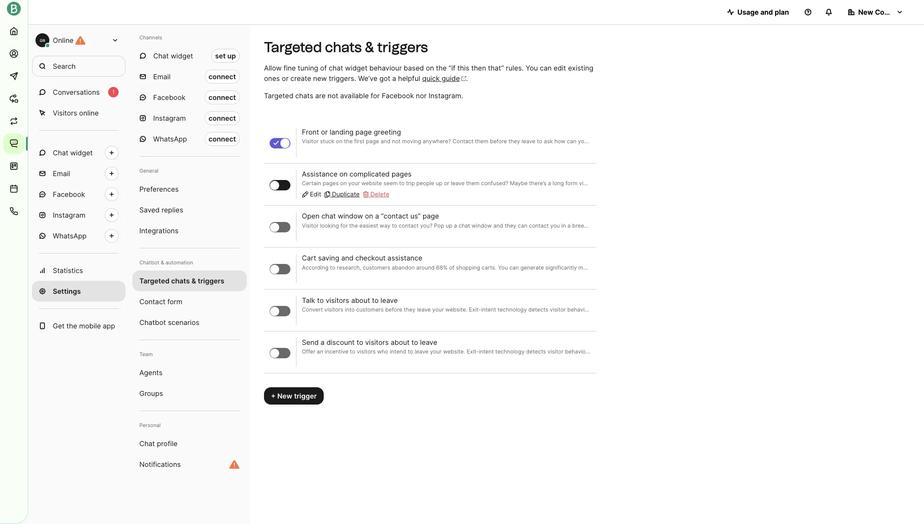 Task type: vqa. For each thing, say whether or not it's contained in the screenshot.
November 17, 2023
no



Task type: locate. For each thing, give the bounding box(es) containing it.
0 vertical spatial page
[[356, 128, 372, 137]]

or down the fine
[[282, 74, 289, 83]]

chats up the of
[[325, 39, 362, 55]]

whatsapp
[[153, 135, 187, 143], [53, 232, 87, 240]]

up right 'set'
[[228, 52, 236, 60]]

new right +
[[278, 392, 293, 401]]

chatbot
[[139, 259, 159, 266], [139, 318, 166, 327]]

widget inside allow fine tuning of chat widget behaviour based on the "if this then that" rules. you can edit existing ones or create new triggers. we've got a helpful
[[345, 64, 368, 72]]

2 horizontal spatial chats
[[325, 39, 362, 55]]

triggers up "based"
[[378, 39, 428, 55]]

targeted down ones
[[264, 91, 294, 100]]

can inside open chat window on a "contact us" page visitor looking for the easiest way to contact you? pop up a chat window and they can contact you in a breeze, rather than having to wait for an email back. just enter the url for your "contact us" page.
[[518, 222, 528, 229]]

on up easiest
[[365, 212, 373, 221]]

page.
[[816, 222, 831, 229]]

0 horizontal spatial widget
[[70, 149, 93, 157]]

on inside allow fine tuning of chat widget behaviour based on the "if this then that" rules. you can edit existing ones or create new triggers. we've got a helpful
[[426, 64, 434, 72]]

0 horizontal spatial visitors
[[326, 296, 350, 305]]

widget up email link
[[70, 149, 93, 157]]

1 vertical spatial us"
[[807, 222, 815, 229]]

0 horizontal spatial chat widget
[[53, 149, 93, 157]]

up right pop at top
[[446, 222, 453, 229]]

0 horizontal spatial window
[[338, 212, 363, 221]]

visitors right the talk
[[326, 296, 350, 305]]

on up quick
[[426, 64, 434, 72]]

leave inside 'link'
[[381, 296, 398, 305]]

1 horizontal spatial on
[[365, 212, 373, 221]]

facebook link
[[32, 184, 126, 205]]

0 horizontal spatial and
[[342, 254, 354, 263]]

0 vertical spatial targeted chats & triggers
[[264, 39, 428, 55]]

that"
[[488, 64, 504, 72]]

widget up the we've
[[345, 64, 368, 72]]

chat up triggers.
[[329, 64, 343, 72]]

we've
[[358, 74, 378, 83]]

1 horizontal spatial contact
[[529, 222, 549, 229]]

1 vertical spatial visitors
[[365, 338, 389, 347]]

1 vertical spatial chat
[[53, 149, 68, 157]]

2 vertical spatial chats
[[171, 277, 190, 285]]

chat widget up email link
[[53, 149, 93, 157]]

up
[[228, 52, 236, 60], [446, 222, 453, 229]]

& up behaviour
[[365, 39, 374, 55]]

duplicate button
[[325, 190, 360, 199]]

0 horizontal spatial email
[[53, 169, 70, 178]]

0 vertical spatial on
[[426, 64, 434, 72]]

leave
[[381, 296, 398, 305], [420, 338, 438, 347]]

edit
[[554, 64, 567, 72]]

helpful
[[398, 74, 421, 83]]

and right saving
[[342, 254, 354, 263]]

chatbot left 'automation'
[[139, 259, 159, 266]]

usage and plan
[[738, 8, 790, 16]]

1 horizontal spatial targeted chats & triggers
[[264, 39, 428, 55]]

1 vertical spatial widget
[[345, 64, 368, 72]]

new company button
[[842, 3, 911, 21]]

new left the company
[[859, 8, 874, 16]]

behaviour
[[370, 64, 402, 72]]

set up
[[215, 52, 236, 60]]

0 vertical spatial up
[[228, 52, 236, 60]]

2 connect from the top
[[209, 93, 236, 102]]

chat
[[329, 64, 343, 72], [322, 212, 336, 221], [459, 222, 470, 229]]

4 connect from the top
[[209, 135, 236, 143]]

the left url
[[739, 222, 747, 229]]

visitors inside 'link'
[[326, 296, 350, 305]]

statistics link
[[32, 260, 126, 281]]

1 chatbot from the top
[[139, 259, 159, 266]]

0 horizontal spatial about
[[351, 296, 370, 305]]

chatbot for chatbot scenarios
[[139, 318, 166, 327]]

saved replies
[[139, 206, 183, 214]]

1 horizontal spatial whatsapp
[[153, 135, 187, 143]]

chat down channels
[[153, 52, 169, 60]]

0 horizontal spatial targeted chats & triggers
[[139, 277, 225, 285]]

up inside open chat window on a "contact us" page visitor looking for the easiest way to contact you? pop up a chat window and they can contact you in a breeze, rather than having to wait for an email back. just enter the url for your "contact us" page.
[[446, 222, 453, 229]]

3 connect from the top
[[209, 114, 236, 123]]

visitors online
[[53, 109, 99, 117]]

or inside allow fine tuning of chat widget behaviour based on the "if this then that" rules. you can edit existing ones or create new triggers. we've got a helpful
[[282, 74, 289, 83]]

statistics
[[53, 266, 83, 275]]

"contact
[[381, 212, 409, 221], [783, 222, 805, 229]]

2 chatbot from the top
[[139, 318, 166, 327]]

window up easiest
[[338, 212, 363, 221]]

back.
[[695, 222, 709, 229]]

window left they
[[472, 222, 492, 229]]

page up you?
[[423, 212, 439, 221]]

1 horizontal spatial instagram
[[153, 114, 186, 123]]

search link
[[32, 56, 126, 77]]

1 horizontal spatial email
[[153, 72, 171, 81]]

email up facebook link on the top of page
[[53, 169, 70, 178]]

visitors right the discount
[[365, 338, 389, 347]]

0 vertical spatial "contact
[[381, 212, 409, 221]]

quick
[[423, 74, 440, 83]]

chat down personal
[[139, 440, 155, 448]]

scenarios
[[168, 318, 200, 327]]

integrations
[[139, 227, 179, 235]]

can right they
[[518, 222, 528, 229]]

0 horizontal spatial page
[[356, 128, 372, 137]]

1 horizontal spatial &
[[192, 277, 196, 285]]

0 horizontal spatial contact
[[399, 222, 419, 229]]

0 vertical spatial chatbot
[[139, 259, 159, 266]]

and
[[761, 8, 774, 16], [494, 222, 504, 229], [342, 254, 354, 263]]

1 connect from the top
[[209, 72, 236, 81]]

notifications link
[[133, 454, 247, 475]]

send a discount to visitors about to leave link
[[302, 338, 591, 356]]

chat inside allow fine tuning of chat widget behaviour based on the "if this then that" rules. you can edit existing ones or create new triggers. we've got a helpful
[[329, 64, 343, 72]]

having
[[625, 222, 642, 229]]

0 vertical spatial chat
[[153, 52, 169, 60]]

page
[[356, 128, 372, 137], [423, 212, 439, 221]]

1 vertical spatial on
[[340, 170, 348, 179]]

0 horizontal spatial on
[[340, 170, 348, 179]]

facebook
[[382, 91, 414, 100], [153, 93, 186, 102], [53, 190, 85, 199]]

chatbot down contact
[[139, 318, 166, 327]]

connect for facebook
[[209, 93, 236, 102]]

this
[[458, 64, 470, 72]]

1 horizontal spatial us"
[[807, 222, 815, 229]]

0 vertical spatial &
[[365, 39, 374, 55]]

1 horizontal spatial up
[[446, 222, 453, 229]]

1 vertical spatial targeted chats & triggers
[[139, 277, 225, 285]]

1 vertical spatial up
[[446, 222, 453, 229]]

1 vertical spatial can
[[518, 222, 528, 229]]

chat widget link
[[32, 143, 126, 163]]

chat right pop at top
[[459, 222, 470, 229]]

saved replies link
[[133, 200, 247, 220]]

for right looking
[[341, 222, 348, 229]]

discount
[[327, 338, 355, 347]]

0 horizontal spatial facebook
[[53, 190, 85, 199]]

visitors
[[53, 109, 77, 117]]

saving
[[318, 254, 340, 263]]

send a discount to visitors about to leave
[[302, 338, 438, 347]]

on up duplicate
[[340, 170, 348, 179]]

2 vertical spatial chat
[[459, 222, 470, 229]]

2 horizontal spatial widget
[[345, 64, 368, 72]]

us" up you?
[[411, 212, 421, 221]]

2 horizontal spatial and
[[761, 8, 774, 16]]

a right got
[[393, 74, 396, 83]]

preferences
[[139, 185, 179, 194]]

allow
[[264, 64, 282, 72]]

1 vertical spatial whatsapp
[[53, 232, 87, 240]]

you?
[[421, 222, 433, 229]]

0 horizontal spatial or
[[282, 74, 289, 83]]

0 vertical spatial new
[[859, 8, 874, 16]]

replies
[[162, 206, 183, 214]]

contact left you?
[[399, 222, 419, 229]]

0 vertical spatial leave
[[381, 296, 398, 305]]

page right landing
[[356, 128, 372, 137]]

1 horizontal spatial leave
[[420, 338, 438, 347]]

wait
[[650, 222, 661, 229]]

0 vertical spatial instagram
[[153, 114, 186, 123]]

0 vertical spatial triggers
[[378, 39, 428, 55]]

0 horizontal spatial leave
[[381, 296, 398, 305]]

2 vertical spatial chat
[[139, 440, 155, 448]]

and left they
[[494, 222, 504, 229]]

chats down 'automation'
[[171, 277, 190, 285]]

1 horizontal spatial triggers
[[378, 39, 428, 55]]

chat widget
[[153, 52, 193, 60], [53, 149, 93, 157]]

quick guide
[[423, 74, 460, 83]]

talk to visitors about to leave
[[302, 296, 398, 305]]

whatsapp down instagram link
[[53, 232, 87, 240]]

1 horizontal spatial and
[[494, 222, 504, 229]]

chat profile
[[139, 440, 178, 448]]

"contact right your
[[783, 222, 805, 229]]

whatsapp up general
[[153, 135, 187, 143]]

2 horizontal spatial &
[[365, 39, 374, 55]]

a up easiest
[[375, 212, 379, 221]]

front or landing page greeting link
[[302, 128, 591, 146]]

targeted chats & triggers down 'automation'
[[139, 277, 225, 285]]

chatbot scenarios
[[139, 318, 200, 327]]

1 horizontal spatial chat widget
[[153, 52, 193, 60]]

2 vertical spatial and
[[342, 254, 354, 263]]

1 horizontal spatial can
[[540, 64, 552, 72]]

the up quick guide at the left top
[[436, 64, 447, 72]]

0 vertical spatial about
[[351, 296, 370, 305]]

1 vertical spatial window
[[472, 222, 492, 229]]

triggers up the contact form link
[[198, 277, 225, 285]]

0 vertical spatial email
[[153, 72, 171, 81]]

us" left page.
[[807, 222, 815, 229]]

0 vertical spatial visitors
[[326, 296, 350, 305]]

targeted up contact
[[139, 277, 170, 285]]

connect for instagram
[[209, 114, 236, 123]]

can right the you
[[540, 64, 552, 72]]

a right pop at top
[[454, 222, 457, 229]]

2 vertical spatial on
[[365, 212, 373, 221]]

assistance on complicated pages link
[[302, 170, 591, 188]]

looking
[[320, 222, 339, 229]]

delete button
[[363, 190, 390, 199]]

available
[[340, 91, 369, 100]]

1 vertical spatial "contact
[[783, 222, 805, 229]]

chat up looking
[[322, 212, 336, 221]]

1 horizontal spatial chats
[[296, 91, 314, 100]]

1 vertical spatial new
[[278, 392, 293, 401]]

0 horizontal spatial instagram
[[53, 211, 86, 220]]

create
[[291, 74, 312, 83]]

1 vertical spatial page
[[423, 212, 439, 221]]

targeted chats & triggers up the of
[[264, 39, 428, 55]]

0 vertical spatial can
[[540, 64, 552, 72]]

& up the contact form link
[[192, 277, 196, 285]]

delete
[[371, 191, 390, 198]]

0 vertical spatial chat
[[329, 64, 343, 72]]

1 horizontal spatial "contact
[[783, 222, 805, 229]]

and left plan on the top right of the page
[[761, 8, 774, 16]]

1 vertical spatial and
[[494, 222, 504, 229]]

& left 'automation'
[[161, 259, 164, 266]]

0 vertical spatial chat widget
[[153, 52, 193, 60]]

widget left 'set'
[[171, 52, 193, 60]]

0 horizontal spatial triggers
[[198, 277, 225, 285]]

contact left the you
[[529, 222, 549, 229]]

2 vertical spatial &
[[192, 277, 196, 285]]

targeted
[[264, 39, 322, 55], [264, 91, 294, 100], [139, 277, 170, 285]]

2 vertical spatial widget
[[70, 149, 93, 157]]

1 vertical spatial chatbot
[[139, 318, 166, 327]]

about
[[351, 296, 370, 305], [391, 338, 410, 347]]

1 horizontal spatial visitors
[[365, 338, 389, 347]]

1 horizontal spatial widget
[[171, 52, 193, 60]]

chats left are
[[296, 91, 314, 100]]

ones
[[264, 74, 280, 83]]

or right the front in the left top of the page
[[321, 128, 328, 137]]

or
[[282, 74, 289, 83], [321, 128, 328, 137]]

0 horizontal spatial &
[[161, 259, 164, 266]]

chat up email link
[[53, 149, 68, 157]]

us"
[[411, 212, 421, 221], [807, 222, 815, 229]]

"contact up way
[[381, 212, 409, 221]]

email down channels
[[153, 72, 171, 81]]

front
[[302, 128, 319, 137]]

greeting
[[374, 128, 401, 137]]

targeted up the fine
[[264, 39, 322, 55]]

1 vertical spatial about
[[391, 338, 410, 347]]

email
[[153, 72, 171, 81], [53, 169, 70, 178]]

new company
[[859, 8, 908, 16]]

chat widget down channels
[[153, 52, 193, 60]]

chats
[[325, 39, 362, 55], [296, 91, 314, 100], [171, 277, 190, 285]]

1 vertical spatial chat widget
[[53, 149, 93, 157]]

0 vertical spatial and
[[761, 8, 774, 16]]

chat
[[153, 52, 169, 60], [53, 149, 68, 157], [139, 440, 155, 448]]

new
[[313, 74, 327, 83]]



Task type: describe. For each thing, give the bounding box(es) containing it.
notifications
[[139, 460, 181, 469]]

about inside 'link'
[[351, 296, 370, 305]]

page inside open chat window on a "contact us" page visitor looking for the easiest way to contact you? pop up a chat window and they can contact you in a breeze, rather than having to wait for an email back. just enter the url for your "contact us" page.
[[423, 212, 439, 221]]

get the mobile app
[[53, 322, 115, 331]]

1 horizontal spatial or
[[321, 128, 328, 137]]

a right send
[[321, 338, 325, 347]]

2 vertical spatial targeted
[[139, 277, 170, 285]]

contact form link
[[133, 292, 247, 312]]

chat profile link
[[133, 434, 247, 454]]

0 horizontal spatial "contact
[[381, 212, 409, 221]]

front or landing page greeting
[[302, 128, 401, 137]]

1 vertical spatial email
[[53, 169, 70, 178]]

url
[[749, 222, 760, 229]]

an
[[672, 222, 678, 229]]

1 horizontal spatial facebook
[[153, 93, 186, 102]]

usage and plan button
[[721, 3, 797, 21]]

visitors online link
[[32, 103, 126, 123]]

the right get on the left bottom of the page
[[67, 322, 77, 331]]

the left easiest
[[350, 222, 358, 229]]

allow fine tuning of chat widget behaviour based on the "if this then that" rules. you can edit existing ones or create new triggers. we've got a helpful
[[264, 64, 594, 83]]

0 vertical spatial targeted
[[264, 39, 322, 55]]

chatbot scenarios link
[[133, 312, 247, 333]]

then
[[472, 64, 486, 72]]

0 horizontal spatial new
[[278, 392, 293, 401]]

landing
[[330, 128, 354, 137]]

assistance on complicated pages
[[302, 170, 412, 179]]

you
[[526, 64, 538, 72]]

1 vertical spatial leave
[[420, 338, 438, 347]]

for right url
[[761, 222, 768, 229]]

fine
[[284, 64, 296, 72]]

0 vertical spatial chats
[[325, 39, 362, 55]]

search
[[53, 62, 76, 71]]

trigger
[[294, 392, 317, 401]]

not
[[328, 91, 339, 100]]

.
[[466, 74, 468, 83]]

settings link
[[32, 281, 126, 302]]

0 horizontal spatial chats
[[171, 277, 190, 285]]

1 vertical spatial chats
[[296, 91, 314, 100]]

automation
[[166, 259, 193, 266]]

0 vertical spatial window
[[338, 212, 363, 221]]

1 vertical spatial targeted
[[264, 91, 294, 100]]

online
[[53, 36, 74, 45]]

1 vertical spatial chat
[[322, 212, 336, 221]]

for down the we've
[[371, 91, 380, 100]]

0 vertical spatial widget
[[171, 52, 193, 60]]

1 horizontal spatial window
[[472, 222, 492, 229]]

form
[[167, 298, 183, 306]]

they
[[505, 222, 517, 229]]

connect for email
[[209, 72, 236, 81]]

rules.
[[506, 64, 524, 72]]

0 horizontal spatial whatsapp
[[53, 232, 87, 240]]

edit link
[[302, 190, 322, 199]]

2 horizontal spatial facebook
[[382, 91, 414, 100]]

edit
[[310, 191, 322, 198]]

get
[[53, 322, 65, 331]]

the inside allow fine tuning of chat widget behaviour based on the "if this then that" rules. you can edit existing ones or create new triggers. we've got a helpful
[[436, 64, 447, 72]]

on inside open chat window on a "contact us" page visitor looking for the easiest way to contact you? pop up a chat window and they can contact you in a breeze, rather than having to wait for an email back. just enter the url for your "contact us" page.
[[365, 212, 373, 221]]

+ new trigger
[[271, 392, 317, 401]]

a right 'in'
[[568, 222, 571, 229]]

targeted chats are not available for facebook nor instagram.
[[264, 91, 464, 100]]

personal
[[139, 422, 161, 429]]

tuning
[[298, 64, 319, 72]]

a inside allow fine tuning of chat widget behaviour based on the "if this then that" rules. you can edit existing ones or create new triggers. we've got a helpful
[[393, 74, 396, 83]]

set
[[215, 52, 226, 60]]

and inside usage and plan button
[[761, 8, 774, 16]]

whatsapp link
[[32, 226, 126, 246]]

pop
[[434, 222, 445, 229]]

1 vertical spatial instagram
[[53, 211, 86, 220]]

new inside button
[[859, 8, 874, 16]]

contact form
[[139, 298, 183, 306]]

connect for whatsapp
[[209, 135, 236, 143]]

agents link
[[133, 363, 247, 383]]

online
[[79, 109, 99, 117]]

triggers.
[[329, 74, 356, 83]]

breeze,
[[573, 222, 592, 229]]

easiest
[[360, 222, 378, 229]]

and inside open chat window on a "contact us" page visitor looking for the easiest way to contact you? pop up a chat window and they can contact you in a breeze, rather than having to wait for an email back. just enter the url for your "contact us" page.
[[494, 222, 504, 229]]

targeted chats & triggers link
[[133, 271, 247, 292]]

nor
[[416, 91, 427, 100]]

open
[[302, 212, 320, 221]]

can inside allow fine tuning of chat widget behaviour based on the "if this then that" rules. you can edit existing ones or create new triggers. we've got a helpful
[[540, 64, 552, 72]]

of
[[320, 64, 327, 72]]

channels
[[139, 34, 162, 41]]

usage
[[738, 8, 759, 16]]

and inside cart saving and checkout assistance link
[[342, 254, 354, 263]]

rather
[[594, 222, 610, 229]]

1 vertical spatial &
[[161, 259, 164, 266]]

conversations
[[53, 88, 100, 97]]

duplicate
[[332, 191, 360, 198]]

complicated
[[350, 170, 390, 179]]

checkout
[[356, 254, 386, 263]]

app
[[103, 322, 115, 331]]

groups
[[139, 389, 163, 398]]

for left an
[[663, 222, 670, 229]]

existing
[[569, 64, 594, 72]]

2 contact from the left
[[529, 222, 549, 229]]

talk
[[302, 296, 315, 305]]

company
[[876, 8, 908, 16]]

"if
[[449, 64, 456, 72]]

0 vertical spatial whatsapp
[[153, 135, 187, 143]]

chatbot for chatbot & automation
[[139, 259, 159, 266]]

1 horizontal spatial about
[[391, 338, 410, 347]]

cart saving and checkout assistance link
[[302, 254, 591, 272]]

got
[[380, 74, 391, 83]]

instagram.
[[429, 91, 464, 100]]

talk to visitors about to leave link
[[302, 296, 591, 314]]

than
[[611, 222, 623, 229]]

cart saving and checkout assistance
[[302, 254, 423, 263]]

send
[[302, 338, 319, 347]]

gr
[[40, 38, 45, 43]]

way
[[380, 222, 391, 229]]

open chat window on a "contact us" page visitor looking for the easiest way to contact you? pop up a chat window and they can contact you in a breeze, rather than having to wait for an email back. just enter the url for your "contact us" page.
[[302, 212, 831, 229]]

1 contact from the left
[[399, 222, 419, 229]]

integrations link
[[133, 220, 247, 241]]

+
[[271, 392, 276, 401]]

groups link
[[133, 383, 247, 404]]

in
[[562, 222, 566, 229]]

0 horizontal spatial us"
[[411, 212, 421, 221]]

are
[[315, 91, 326, 100]]



